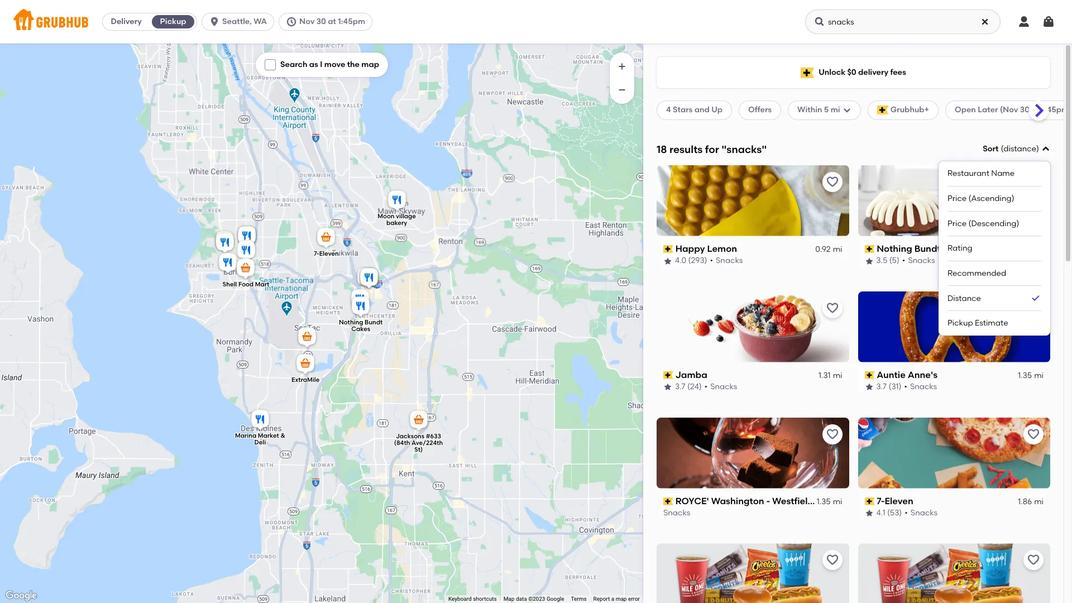 Task type: describe. For each thing, give the bounding box(es) containing it.
svg image
[[286, 16, 297, 27]]

i
[[320, 60, 323, 69]]

subscription pass image for royce' washington - westfield southcenter mall
[[664, 498, 674, 506]]

save this restaurant button for auntie anne's logo
[[1024, 298, 1044, 318]]

save this restaurant button for happy lemon logo
[[823, 172, 843, 192]]

nov 30 at 1:45pm
[[300, 17, 365, 26]]

-
[[767, 496, 771, 507]]

price (ascending)
[[948, 194, 1015, 203]]

• for auntie
[[905, 382, 908, 392]]

(5)
[[890, 256, 900, 266]]

terms
[[571, 596, 587, 602]]

seattle, wa button
[[202, 13, 279, 31]]

for
[[706, 143, 720, 156]]

mart
[[255, 281, 270, 288]]

save this restaurant button for shell food mart logo at the bottom of page
[[1024, 551, 1044, 571]]

(descending)
[[969, 219, 1020, 228]]

• snacks for 7-
[[905, 509, 938, 518]]

search
[[281, 60, 308, 69]]

keyboard
[[449, 596, 472, 602]]

pickup for pickup estimate
[[948, 319, 974, 328]]

jamba logo image
[[657, 292, 850, 362]]

mawadda cafe image
[[236, 225, 258, 249]]

map
[[504, 596, 515, 602]]

shortcuts
[[473, 596, 497, 602]]

jamba image
[[355, 266, 378, 291]]

18 results for "snacks"
[[657, 143, 767, 156]]

(24)
[[688, 382, 702, 392]]

st)
[[415, 446, 423, 454]]

snacks for auntie anne's
[[911, 382, 938, 392]]

up
[[712, 105, 723, 115]]

marina market & deli image
[[249, 408, 272, 433]]

open
[[956, 105, 977, 115]]

1 vertical spatial 30
[[1021, 105, 1030, 115]]

save this restaurant image for auntie anne's
[[1028, 302, 1041, 315]]

dairy queen image
[[213, 230, 236, 254]]

later
[[979, 105, 999, 115]]

1 horizontal spatial nothing bundt cakes
[[877, 244, 971, 254]]

1:45pm)
[[1042, 105, 1073, 115]]

wa
[[254, 17, 267, 26]]

price for price (descending)
[[948, 219, 967, 228]]

moon village bakery image
[[386, 189, 408, 213]]

tacos el hass image
[[214, 231, 236, 256]]

ronnie's market image
[[217, 251, 239, 276]]

report
[[594, 596, 610, 602]]

list box containing restaurant name
[[948, 162, 1042, 336]]

food
[[239, 281, 254, 288]]

mi for lemon
[[834, 245, 843, 254]]

happy lemon logo image
[[657, 165, 850, 236]]

#633
[[426, 433, 442, 440]]

svg image inside seattle, wa button
[[209, 16, 220, 27]]

results
[[670, 143, 703, 156]]

delivery
[[859, 68, 889, 77]]

1 vertical spatial eleven
[[885, 496, 914, 507]]

seattle,
[[222, 17, 252, 26]]

grubhub+
[[891, 105, 930, 115]]

nothing inside nothing bundt cakes
[[339, 319, 363, 326]]

jamba
[[676, 370, 708, 380]]

happy lemon image
[[349, 288, 372, 312]]

distance option
[[948, 286, 1042, 311]]

4.1 (53)
[[877, 509, 903, 518]]

sort ( distance )
[[984, 144, 1040, 154]]

3.7 (24)
[[676, 382, 702, 392]]

1 vertical spatial at
[[1032, 105, 1041, 115]]

auntie anne's
[[877, 370, 938, 380]]

rating
[[948, 244, 973, 253]]

within 5 mi
[[798, 105, 841, 115]]

7-eleven inside map region
[[314, 250, 339, 257]]

data
[[516, 596, 527, 602]]

star icon image for auntie
[[865, 383, 874, 392]]

save this restaurant image for royce' washington - westfield southcenter mall
[[826, 428, 840, 441]]

report a map error
[[594, 596, 640, 602]]

4 stars and up
[[667, 105, 723, 115]]

as
[[309, 60, 318, 69]]

3.7 for auntie anne's
[[877, 382, 887, 392]]

jacksons #633 (84th ave/224th st) image
[[408, 409, 430, 434]]

3.7 for jamba
[[676, 382, 686, 392]]

shell food mart image
[[235, 257, 257, 282]]

distance
[[1004, 144, 1037, 154]]

recommended
[[948, 269, 1007, 278]]

auntie anne's logo image
[[859, 292, 1051, 362]]

(nov
[[1001, 105, 1019, 115]]

nothing bundt cakes link
[[865, 243, 1044, 256]]

• snacks for auntie
[[905, 382, 938, 392]]

extramile
[[292, 377, 320, 384]]

mall
[[873, 496, 891, 507]]

price (descending)
[[948, 219, 1020, 228]]

(ascending)
[[969, 194, 1015, 203]]

cakes inside map region
[[352, 326, 371, 333]]

save this restaurant image for jamba
[[826, 302, 840, 315]]

shell
[[223, 281, 237, 288]]

mi for anne's
[[1035, 371, 1044, 381]]

distance
[[948, 294, 982, 303]]

plus icon image
[[617, 61, 628, 72]]

moon village bakery
[[378, 213, 416, 227]]

extramile logo image
[[657, 544, 850, 604]]

1.35 mi for royce' washington - westfield southcenter mall
[[817, 497, 843, 507]]

bakery
[[387, 219, 408, 227]]

keyboard shortcuts
[[449, 596, 497, 602]]

happy
[[676, 244, 706, 254]]

nov
[[300, 17, 315, 26]]

1:45pm
[[338, 17, 365, 26]]

0.92 mi
[[816, 245, 843, 254]]

name
[[992, 169, 1015, 178]]

18
[[657, 143, 668, 156]]

unlock
[[819, 68, 846, 77]]

1.35 mi for auntie anne's
[[1019, 371, 1044, 381]]

save this restaurant button for 7-eleven logo
[[1024, 424, 1044, 445]]

royce' washington - westfield southcenter mall
[[676, 496, 891, 507]]

&
[[281, 432, 285, 440]]

30 inside 'nov 30 at 1:45pm' button
[[317, 17, 326, 26]]

terms link
[[571, 596, 587, 602]]

unlock $0 delivery fees
[[819, 68, 907, 77]]

subscription pass image for nothing bundt cakes
[[865, 245, 875, 253]]

0 horizontal spatial map
[[362, 60, 379, 69]]

moon
[[378, 213, 395, 220]]

1 horizontal spatial nothing
[[877, 244, 913, 254]]

nothing bundt cakes inside map region
[[339, 319, 383, 333]]

4.0 (293)
[[676, 256, 708, 266]]

sea tac marathon image
[[296, 326, 319, 350]]



Task type: vqa. For each thing, say whether or not it's contained in the screenshot.


Task type: locate. For each thing, give the bounding box(es) containing it.
price down the restaurant
[[948, 194, 967, 203]]

the
[[347, 60, 360, 69]]

0 horizontal spatial 7-
[[314, 250, 319, 257]]

©2023
[[529, 596, 546, 602]]

subscription pass image left "happy"
[[664, 245, 674, 253]]

snacks for jamba
[[711, 382, 738, 392]]

pickup button
[[150, 13, 197, 31]]

delivery
[[111, 17, 142, 26]]

within
[[798, 105, 823, 115]]

1 horizontal spatial 7-eleven
[[877, 496, 914, 507]]

washington
[[712, 496, 765, 507]]

0.92
[[816, 245, 831, 254]]

0 vertical spatial at
[[328, 17, 336, 26]]

0 vertical spatial save this restaurant image
[[826, 175, 840, 189]]

shell food mart logo image
[[859, 544, 1051, 604]]

0 horizontal spatial eleven
[[319, 250, 339, 257]]

1.86
[[1019, 497, 1033, 507]]

sort
[[984, 144, 999, 154]]

1 vertical spatial bundt
[[365, 319, 383, 326]]

subscription pass image left royce' at right bottom
[[664, 498, 674, 506]]

(
[[1002, 144, 1004, 154]]

report a map error link
[[594, 596, 640, 602]]

at left 1:45pm
[[328, 17, 336, 26]]

offers
[[749, 105, 772, 115]]

westfield
[[773, 496, 814, 507]]

1 horizontal spatial cakes
[[944, 244, 971, 254]]

0 vertical spatial bundt
[[915, 244, 941, 254]]

1 horizontal spatial 30
[[1021, 105, 1030, 115]]

save this restaurant button for jamba logo
[[823, 298, 843, 318]]

1.35
[[1019, 371, 1033, 381], [817, 497, 831, 507]]

jacksons
[[396, 433, 425, 440]]

at inside 'nov 30 at 1:45pm' button
[[328, 17, 336, 26]]

1 horizontal spatial grubhub plus flag logo image
[[878, 106, 889, 115]]

restaurant name
[[948, 169, 1015, 178]]

extramile image
[[294, 353, 317, 377]]

"snacks"
[[722, 143, 767, 156]]

auntie
[[877, 370, 906, 380]]

save this restaurant image
[[1028, 175, 1041, 189], [826, 302, 840, 315], [1028, 302, 1041, 315], [1028, 428, 1041, 441], [826, 554, 840, 567]]

• snacks right the (5)
[[903, 256, 936, 266]]

none field containing sort
[[939, 144, 1051, 336]]

1 vertical spatial nothing
[[339, 319, 363, 326]]

)
[[1037, 144, 1040, 154]]

main navigation navigation
[[0, 0, 1073, 44]]

• snacks down lemon
[[711, 256, 743, 266]]

snacks down lemon
[[716, 256, 743, 266]]

pickup inside list box
[[948, 319, 974, 328]]

1 vertical spatial 7-eleven
[[877, 496, 914, 507]]

nothing up the (5)
[[877, 244, 913, 254]]

0 vertical spatial grubhub plus flag logo image
[[801, 67, 815, 78]]

at
[[328, 17, 336, 26], [1032, 105, 1041, 115]]

1 vertical spatial cakes
[[352, 326, 371, 333]]

1 subscription pass image from the top
[[664, 245, 674, 253]]

marina
[[235, 432, 257, 440]]

pickup for pickup
[[160, 17, 186, 26]]

1 vertical spatial save this restaurant image
[[826, 428, 840, 441]]

star icon image for 7-
[[865, 509, 874, 518]]

1 horizontal spatial 1.35 mi
[[1019, 371, 1044, 381]]

pickup inside pickup button
[[160, 17, 186, 26]]

save this restaurant image for happy lemon
[[826, 175, 840, 189]]

snacks for 7-eleven
[[911, 509, 938, 518]]

0 vertical spatial 1.35 mi
[[1019, 371, 1044, 381]]

svg image
[[1018, 15, 1032, 28], [1043, 15, 1056, 28], [209, 16, 220, 27], [815, 16, 826, 27], [981, 17, 990, 26], [843, 106, 852, 115], [1042, 145, 1051, 154]]

star icon image
[[664, 257, 673, 266], [865, 257, 874, 266], [664, 383, 673, 392], [865, 383, 874, 392], [865, 509, 874, 518]]

subscription pass image for auntie anne's
[[865, 372, 875, 379]]

eleven
[[319, 250, 339, 257], [885, 496, 914, 507]]

price for price (ascending)
[[948, 194, 967, 203]]

price up rating
[[948, 219, 967, 228]]

1.35 for washington
[[817, 497, 831, 507]]

2 subscription pass image from the top
[[664, 498, 674, 506]]

0 horizontal spatial 1.35 mi
[[817, 497, 843, 507]]

0 vertical spatial map
[[362, 60, 379, 69]]

subscription pass image inside nothing bundt cakes link
[[865, 245, 875, 253]]

subscription pass image
[[865, 245, 875, 253], [664, 372, 674, 379], [865, 372, 875, 379], [865, 498, 875, 506]]

subscription pass image for happy lemon
[[664, 245, 674, 253]]

1 horizontal spatial 7-
[[877, 496, 885, 507]]

minus icon image
[[617, 84, 628, 96]]

star icon image left 3.7 (24)
[[664, 383, 673, 392]]

1 horizontal spatial eleven
[[885, 496, 914, 507]]

star icon image left '4.1'
[[865, 509, 874, 518]]

0 vertical spatial nothing
[[877, 244, 913, 254]]

0 horizontal spatial 1.35
[[817, 497, 831, 507]]

pickup estimate
[[948, 319, 1009, 328]]

fees
[[891, 68, 907, 77]]

google image
[[3, 589, 40, 604]]

(31)
[[889, 382, 902, 392]]

cakes down nothing bundt cakes icon
[[352, 326, 371, 333]]

subscription pass image
[[664, 245, 674, 253], [664, 498, 674, 506]]

0 vertical spatial eleven
[[319, 250, 339, 257]]

5
[[825, 105, 829, 115]]

royce'
[[676, 496, 710, 507]]

• snacks right (24)
[[705, 382, 738, 392]]

subscription pass image for jamba
[[664, 372, 674, 379]]

bundt inside nothing bundt cakes
[[365, 319, 383, 326]]

grubhub plus flag logo image left unlock
[[801, 67, 815, 78]]

0 horizontal spatial cakes
[[352, 326, 371, 333]]

marina market & deli
[[235, 432, 285, 446]]

1 horizontal spatial at
[[1032, 105, 1041, 115]]

0 horizontal spatial pickup
[[160, 17, 186, 26]]

google
[[547, 596, 565, 602]]

nothing down happy lemon image
[[339, 319, 363, 326]]

nothing bundt cakes
[[877, 244, 971, 254], [339, 319, 383, 333]]

map right the at the top of the page
[[362, 60, 379, 69]]

0 vertical spatial 1.35
[[1019, 371, 1033, 381]]

snacks down royce' at right bottom
[[664, 509, 691, 518]]

2 price from the top
[[948, 219, 967, 228]]

4.0
[[676, 256, 687, 266]]

deli
[[255, 439, 266, 446]]

2 vertical spatial save this restaurant image
[[1028, 554, 1041, 567]]

mi for eleven
[[1035, 497, 1044, 507]]

0 horizontal spatial nothing
[[339, 319, 363, 326]]

svg image inside 'field'
[[1042, 145, 1051, 154]]

1 vertical spatial price
[[948, 219, 967, 228]]

1 vertical spatial subscription pass image
[[664, 498, 674, 506]]

4.1
[[877, 509, 886, 518]]

7- inside map region
[[314, 250, 319, 257]]

• snacks down anne's
[[905, 382, 938, 392]]

list box
[[948, 162, 1042, 336]]

jacksons #633 (84th ave/224th st)
[[394, 433, 443, 454]]

1 horizontal spatial 1.35
[[1019, 371, 1033, 381]]

and
[[695, 105, 710, 115]]

7-eleven
[[314, 250, 339, 257], [877, 496, 914, 507]]

30 right (nov
[[1021, 105, 1030, 115]]

delivery button
[[103, 13, 150, 31]]

(293)
[[689, 256, 708, 266]]

auntie anne's image
[[358, 267, 381, 291]]

1 horizontal spatial 3.7
[[877, 382, 887, 392]]

nov 30 at 1:45pm button
[[279, 13, 377, 31]]

antojitos michalisco 1st ave image
[[236, 225, 258, 249]]

• for happy
[[711, 256, 714, 266]]

3.5
[[877, 256, 888, 266]]

bundt left rating
[[915, 244, 941, 254]]

0 vertical spatial 7-
[[314, 250, 319, 257]]

2 3.7 from the left
[[877, 382, 887, 392]]

save this restaurant image
[[826, 175, 840, 189], [826, 428, 840, 441], [1028, 554, 1041, 567]]

7-eleven logo image
[[859, 418, 1051, 489]]

• right (24)
[[705, 382, 708, 392]]

grubhub plus flag logo image for grubhub+
[[878, 106, 889, 115]]

Search for food, convenience, alcohol... search field
[[806, 9, 1001, 34]]

map region
[[0, 8, 659, 604]]

pickup down distance at the right of page
[[948, 319, 974, 328]]

0 vertical spatial subscription pass image
[[664, 245, 674, 253]]

royce' washington - westfield southcenter mall image
[[358, 267, 381, 291]]

at left 1:45pm)
[[1032, 105, 1041, 115]]

star icon image for happy
[[664, 257, 673, 266]]

mi for washington
[[834, 497, 843, 507]]

0 horizontal spatial bundt
[[365, 319, 383, 326]]

• right the (5)
[[903, 256, 906, 266]]

1 vertical spatial pickup
[[948, 319, 974, 328]]

eleven inside map region
[[319, 250, 339, 257]]

$0
[[848, 68, 857, 77]]

7 eleven image
[[315, 226, 338, 251]]

1 price from the top
[[948, 194, 967, 203]]

ave/224th
[[412, 440, 443, 447]]

map data ©2023 google
[[504, 596, 565, 602]]

1.31 mi
[[819, 371, 843, 381]]

stars
[[673, 105, 693, 115]]

star icon image left 3.5
[[865, 257, 874, 266]]

save this restaurant image for 7-eleven
[[1028, 428, 1041, 441]]

1 vertical spatial map
[[616, 596, 627, 602]]

3.7 (31)
[[877, 382, 902, 392]]

0 horizontal spatial 30
[[317, 17, 326, 26]]

1 horizontal spatial bundt
[[915, 244, 941, 254]]

• snacks
[[711, 256, 743, 266], [903, 256, 936, 266], [705, 382, 738, 392], [905, 382, 938, 392], [905, 509, 938, 518]]

save this restaurant button for nothing bundt cakes logo
[[1024, 172, 1044, 192]]

search as i move the map
[[281, 60, 379, 69]]

estimate
[[976, 319, 1009, 328]]

3.5 (5)
[[877, 256, 900, 266]]

0 horizontal spatial 7-eleven
[[314, 250, 339, 257]]

royce' washington - westfield southcenter mall logo image
[[657, 418, 850, 489]]

1.86 mi
[[1019, 497, 1044, 507]]

7-
[[314, 250, 319, 257], [877, 496, 885, 507]]

a
[[612, 596, 615, 602]]

0 horizontal spatial grubhub plus flag logo image
[[801, 67, 815, 78]]

•
[[711, 256, 714, 266], [903, 256, 906, 266], [705, 382, 708, 392], [905, 382, 908, 392], [905, 509, 909, 518]]

0 horizontal spatial at
[[328, 17, 336, 26]]

30 right nov
[[317, 17, 326, 26]]

0 horizontal spatial 3.7
[[676, 382, 686, 392]]

nothing bundt cakes image
[[350, 295, 372, 320]]

grubhub plus flag logo image left grubhub+
[[878, 106, 889, 115]]

0 vertical spatial nothing bundt cakes
[[877, 244, 971, 254]]

star icon image left 3.7 (31)
[[865, 383, 874, 392]]

snacks right the (5)
[[909, 256, 936, 266]]

snacks right (24)
[[711, 382, 738, 392]]

0 vertical spatial 30
[[317, 17, 326, 26]]

happy lemon
[[676, 244, 738, 254]]

1 vertical spatial 1.35 mi
[[817, 497, 843, 507]]

• down happy lemon
[[711, 256, 714, 266]]

1 vertical spatial nothing bundt cakes
[[339, 319, 383, 333]]

save this restaurant button for the royce' washington - westfield southcenter mall logo
[[823, 424, 843, 445]]

0 vertical spatial price
[[948, 194, 967, 203]]

check icon image
[[1031, 293, 1042, 304]]

1 vertical spatial 7-
[[877, 496, 885, 507]]

• snacks for happy
[[711, 256, 743, 266]]

snacks for happy lemon
[[716, 256, 743, 266]]

save this restaurant button for extramile logo
[[823, 551, 843, 571]]

1 3.7 from the left
[[676, 382, 686, 392]]

0 vertical spatial 7-eleven
[[314, 250, 339, 257]]

snacks down anne's
[[911, 382, 938, 392]]

map right a
[[616, 596, 627, 602]]

1 horizontal spatial pickup
[[948, 319, 974, 328]]

1 vertical spatial grubhub plus flag logo image
[[878, 106, 889, 115]]

grubhub plus flag logo image for unlock $0 delivery fees
[[801, 67, 815, 78]]

southcenter
[[816, 496, 871, 507]]

0 vertical spatial pickup
[[160, 17, 186, 26]]

• right (31)
[[905, 382, 908, 392]]

• snacks right (53)
[[905, 509, 938, 518]]

1 vertical spatial 1.35
[[817, 497, 831, 507]]

(53)
[[888, 509, 903, 518]]

star icon image left 4.0
[[664, 257, 673, 266]]

cakes up recommended
[[944, 244, 971, 254]]

subscription pass image for 7-eleven
[[865, 498, 875, 506]]

bundt down happy lemon image
[[365, 319, 383, 326]]

pickup right delivery button at the left of page
[[160, 17, 186, 26]]

• for 7-
[[905, 509, 909, 518]]

lemon
[[708, 244, 738, 254]]

0 vertical spatial cakes
[[944, 244, 971, 254]]

nothing bundt cakes down happy lemon image
[[339, 319, 383, 333]]

None field
[[939, 144, 1051, 336]]

1 horizontal spatial map
[[616, 596, 627, 602]]

move
[[325, 60, 346, 69]]

3.7 left (24)
[[676, 382, 686, 392]]

3.7
[[676, 382, 686, 392], [877, 382, 887, 392]]

grubhub plus flag logo image
[[801, 67, 815, 78], [878, 106, 889, 115]]

nothing bundt cakes up the (5)
[[877, 244, 971, 254]]

open later (nov 30 at 1:45pm)
[[956, 105, 1073, 115]]

0 horizontal spatial nothing bundt cakes
[[339, 319, 383, 333]]

nothing bundt cakes logo image
[[859, 165, 1051, 236]]

nothing
[[877, 244, 913, 254], [339, 319, 363, 326]]

(84th
[[394, 440, 410, 447]]

1.31
[[819, 371, 831, 381]]

seattle, wa
[[222, 17, 267, 26]]

1.35 for anne's
[[1019, 371, 1033, 381]]

3.7 left (31)
[[877, 382, 887, 392]]

mi
[[831, 105, 841, 115], [834, 245, 843, 254], [834, 371, 843, 381], [1035, 371, 1044, 381], [834, 497, 843, 507], [1035, 497, 1044, 507]]

• right (53)
[[905, 509, 909, 518]]

snacks right (53)
[[911, 509, 938, 518]]

pierro bakery image
[[235, 239, 258, 264]]



